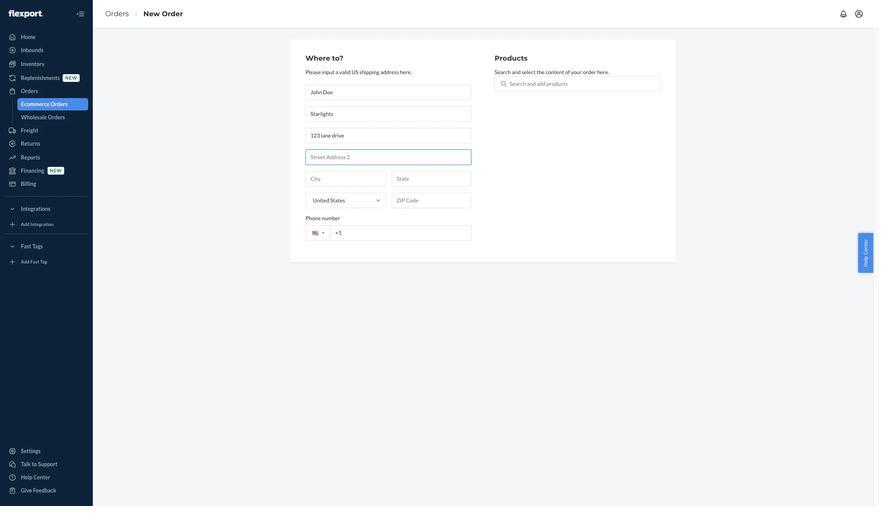 Task type: describe. For each thing, give the bounding box(es) containing it.
talk to support button
[[5, 459, 88, 471]]

phone number
[[306, 215, 340, 222]]

add for add integration
[[21, 222, 29, 228]]

add for add fast tag
[[21, 259, 29, 265]]

shipping
[[360, 69, 379, 75]]

add
[[537, 80, 546, 87]]

of
[[565, 69, 570, 75]]

fast tags
[[21, 243, 43, 250]]

inbounds
[[21, 47, 43, 53]]

please input a valid us shipping address here.
[[306, 69, 412, 75]]

First & Last Name text field
[[306, 85, 471, 100]]

order
[[162, 10, 183, 18]]

ecommerce orders
[[21, 101, 68, 108]]

0 horizontal spatial orders link
[[5, 85, 88, 97]]

where
[[306, 54, 330, 63]]

orders up ecommerce
[[21, 88, 38, 94]]

please
[[306, 69, 321, 75]]

search image
[[501, 81, 507, 87]]

tag
[[40, 259, 47, 265]]

1 vertical spatial fast
[[30, 259, 39, 265]]

your
[[571, 69, 582, 75]]

new order
[[143, 10, 183, 18]]

united
[[313, 197, 329, 204]]

add integration
[[21, 222, 54, 228]]

add fast tag link
[[5, 256, 88, 268]]

returns link
[[5, 138, 88, 150]]

close navigation image
[[76, 9, 85, 19]]

search for search and add products
[[510, 80, 526, 87]]

orders down ecommerce orders link
[[48, 114, 65, 121]]

us
[[352, 69, 358, 75]]

City text field
[[306, 171, 385, 187]]

integrations
[[21, 206, 51, 212]]

reports link
[[5, 152, 88, 164]]

help center inside help center link
[[21, 475, 50, 481]]

new order link
[[143, 10, 183, 18]]

breadcrumbs navigation
[[99, 3, 189, 25]]

and for select
[[512, 69, 521, 75]]

open notifications image
[[839, 9, 848, 19]]

fast inside dropdown button
[[21, 243, 31, 250]]

give feedback button
[[5, 485, 88, 497]]

and for add
[[527, 80, 536, 87]]

where to?
[[306, 54, 343, 63]]

address
[[380, 69, 399, 75]]

inbounds link
[[5, 44, 88, 56]]

talk
[[21, 461, 31, 468]]

united states
[[313, 197, 345, 204]]

states
[[330, 197, 345, 204]]

order
[[583, 69, 596, 75]]

center inside button
[[862, 239, 869, 255]]

financing
[[21, 167, 44, 174]]

1 (702) 123-4567 telephone field
[[306, 225, 471, 241]]

united states: + 1 image
[[322, 233, 324, 234]]

settings link
[[5, 446, 88, 458]]

returns
[[21, 140, 40, 147]]

to?
[[332, 54, 343, 63]]

input
[[322, 69, 334, 75]]

0 horizontal spatial center
[[33, 475, 50, 481]]

a
[[335, 69, 338, 75]]

talk to support
[[21, 461, 57, 468]]



Task type: locate. For each thing, give the bounding box(es) containing it.
1 horizontal spatial center
[[862, 239, 869, 255]]

integration
[[30, 222, 54, 228]]

orders link left new
[[105, 10, 129, 18]]

integrations button
[[5, 203, 88, 215]]

wholesale orders link
[[17, 111, 88, 124]]

fast tags button
[[5, 241, 88, 253]]

new for financing
[[50, 168, 62, 174]]

help
[[862, 256, 869, 267], [21, 475, 32, 481]]

tags
[[32, 243, 43, 250]]

1 horizontal spatial here.
[[597, 69, 609, 75]]

Company name text field
[[306, 106, 471, 122]]

help inside button
[[862, 256, 869, 267]]

replenishments
[[21, 75, 60, 81]]

1 vertical spatial center
[[33, 475, 50, 481]]

search and select the content of your order here.
[[495, 69, 609, 75]]

new for replenishments
[[65, 75, 77, 81]]

0 vertical spatial fast
[[21, 243, 31, 250]]

0 vertical spatial and
[[512, 69, 521, 75]]

orders link
[[105, 10, 129, 18], [5, 85, 88, 97]]

search
[[495, 69, 511, 75], [510, 80, 526, 87]]

Street Address text field
[[306, 128, 471, 143]]

0 vertical spatial help center
[[862, 239, 869, 267]]

0 vertical spatial add
[[21, 222, 29, 228]]

phone
[[306, 215, 321, 222]]

billing link
[[5, 178, 88, 190]]

help center
[[862, 239, 869, 267], [21, 475, 50, 481]]

center
[[862, 239, 869, 255], [33, 475, 50, 481]]

help center link
[[5, 472, 88, 484]]

here. right "address"
[[400, 69, 412, 75]]

products
[[495, 54, 528, 63]]

orders up "wholesale orders" link
[[51, 101, 68, 108]]

reports
[[21, 154, 40, 161]]

ZIP Code text field
[[392, 193, 471, 208]]

0 vertical spatial new
[[65, 75, 77, 81]]

1 horizontal spatial new
[[65, 75, 77, 81]]

search for search and select the content of your order here.
[[495, 69, 511, 75]]

1 add from the top
[[21, 222, 29, 228]]

to
[[32, 461, 37, 468]]

wholesale orders
[[21, 114, 65, 121]]

add fast tag
[[21, 259, 47, 265]]

new
[[65, 75, 77, 81], [50, 168, 62, 174]]

wholesale
[[21, 114, 47, 121]]

1 vertical spatial help
[[21, 475, 32, 481]]

new down inventory link
[[65, 75, 77, 81]]

search up search icon
[[495, 69, 511, 75]]

1 horizontal spatial help
[[862, 256, 869, 267]]

support
[[38, 461, 57, 468]]

orders link inside breadcrumbs navigation
[[105, 10, 129, 18]]

orders link up ecommerce orders
[[5, 85, 88, 97]]

0 vertical spatial help
[[862, 256, 869, 267]]

billing
[[21, 181, 36, 187]]

1 vertical spatial help center
[[21, 475, 50, 481]]

new down "reports" link at the top left
[[50, 168, 62, 174]]

inventory
[[21, 61, 45, 67]]

1 horizontal spatial and
[[527, 80, 536, 87]]

add integration link
[[5, 219, 88, 231]]

0 horizontal spatial here.
[[400, 69, 412, 75]]

settings
[[21, 448, 41, 455]]

add down the fast tags
[[21, 259, 29, 265]]

feedback
[[33, 488, 56, 494]]

help center button
[[858, 233, 873, 273]]

orders left new
[[105, 10, 129, 18]]

products
[[547, 80, 568, 87]]

freight link
[[5, 125, 88, 137]]

0 vertical spatial orders link
[[105, 10, 129, 18]]

fast
[[21, 243, 31, 250], [30, 259, 39, 265]]

0 horizontal spatial help center
[[21, 475, 50, 481]]

and left add
[[527, 80, 536, 87]]

1 vertical spatial search
[[510, 80, 526, 87]]

home
[[21, 34, 36, 40]]

0 horizontal spatial new
[[50, 168, 62, 174]]

search and add products
[[510, 80, 568, 87]]

1 horizontal spatial help center
[[862, 239, 869, 267]]

0 horizontal spatial help
[[21, 475, 32, 481]]

Street Address 2 text field
[[306, 150, 471, 165]]

ecommerce
[[21, 101, 50, 108]]

1 vertical spatial add
[[21, 259, 29, 265]]

content
[[546, 69, 564, 75]]

freight
[[21, 127, 38, 134]]

number
[[322, 215, 340, 222]]

home link
[[5, 31, 88, 43]]

fast left tags at the left of page
[[21, 243, 31, 250]]

0 vertical spatial search
[[495, 69, 511, 75]]

0 vertical spatial center
[[862, 239, 869, 255]]

here.
[[400, 69, 412, 75], [597, 69, 609, 75]]

flexport logo image
[[9, 10, 43, 18]]

0 horizontal spatial and
[[512, 69, 521, 75]]

orders inside breadcrumbs navigation
[[105, 10, 129, 18]]

help center inside button
[[862, 239, 869, 267]]

ecommerce orders link
[[17, 98, 88, 111]]

give feedback
[[21, 488, 56, 494]]

1 vertical spatial and
[[527, 80, 536, 87]]

add
[[21, 222, 29, 228], [21, 259, 29, 265]]

2 add from the top
[[21, 259, 29, 265]]

and left select
[[512, 69, 521, 75]]

inventory link
[[5, 58, 88, 70]]

orders
[[105, 10, 129, 18], [21, 88, 38, 94], [51, 101, 68, 108], [48, 114, 65, 121]]

give
[[21, 488, 32, 494]]

the
[[537, 69, 545, 75]]

valid
[[339, 69, 351, 75]]

1 here. from the left
[[400, 69, 412, 75]]

new
[[143, 10, 160, 18]]

add left integration
[[21, 222, 29, 228]]

open account menu image
[[854, 9, 864, 19]]

1 horizontal spatial orders link
[[105, 10, 129, 18]]

here. right order
[[597, 69, 609, 75]]

2 here. from the left
[[597, 69, 609, 75]]

select
[[522, 69, 536, 75]]

State text field
[[392, 171, 471, 187]]

fast left tag on the left bottom of page
[[30, 259, 39, 265]]

1 vertical spatial new
[[50, 168, 62, 174]]

1 vertical spatial orders link
[[5, 85, 88, 97]]

search right search icon
[[510, 80, 526, 87]]

and
[[512, 69, 521, 75], [527, 80, 536, 87]]



Task type: vqa. For each thing, say whether or not it's contained in the screenshot.
Home 'LINK'
yes



